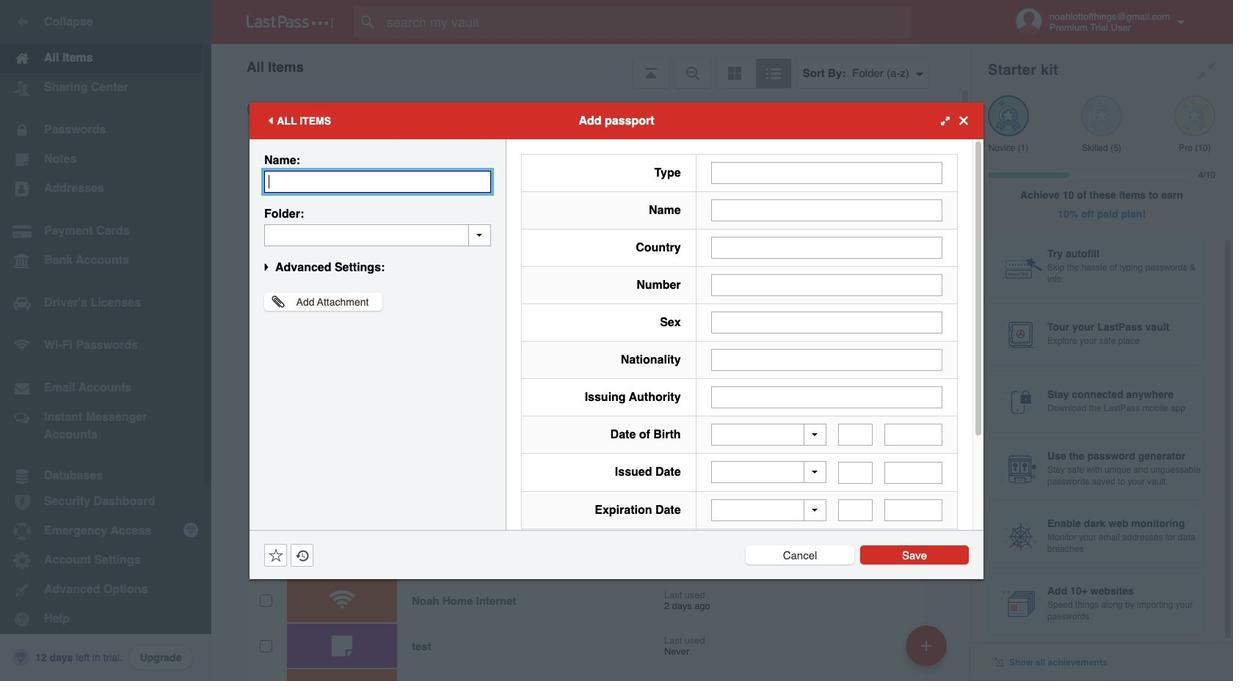 Task type: vqa. For each thing, say whether or not it's contained in the screenshot.
"Main Content" 'main content'
no



Task type: describe. For each thing, give the bounding box(es) containing it.
Search search field
[[354, 6, 940, 38]]

vault options navigation
[[211, 44, 970, 88]]

new item image
[[921, 641, 931, 651]]



Task type: locate. For each thing, give the bounding box(es) containing it.
None text field
[[711, 199, 942, 221], [264, 224, 491, 246], [711, 274, 942, 296], [711, 312, 942, 334], [838, 424, 873, 446], [885, 424, 942, 446], [838, 462, 873, 484], [838, 500, 873, 522], [885, 500, 942, 522], [711, 199, 942, 221], [264, 224, 491, 246], [711, 274, 942, 296], [711, 312, 942, 334], [838, 424, 873, 446], [885, 424, 942, 446], [838, 462, 873, 484], [838, 500, 873, 522], [885, 500, 942, 522]]

search my vault text field
[[354, 6, 940, 38]]

new item navigation
[[901, 622, 956, 682]]

dialog
[[250, 102, 984, 636]]

None text field
[[711, 162, 942, 184], [264, 171, 491, 193], [711, 237, 942, 259], [711, 349, 942, 371], [711, 386, 942, 408], [885, 462, 942, 484], [711, 162, 942, 184], [264, 171, 491, 193], [711, 237, 942, 259], [711, 349, 942, 371], [711, 386, 942, 408], [885, 462, 942, 484]]

lastpass image
[[247, 15, 333, 29]]

main navigation navigation
[[0, 0, 211, 682]]



